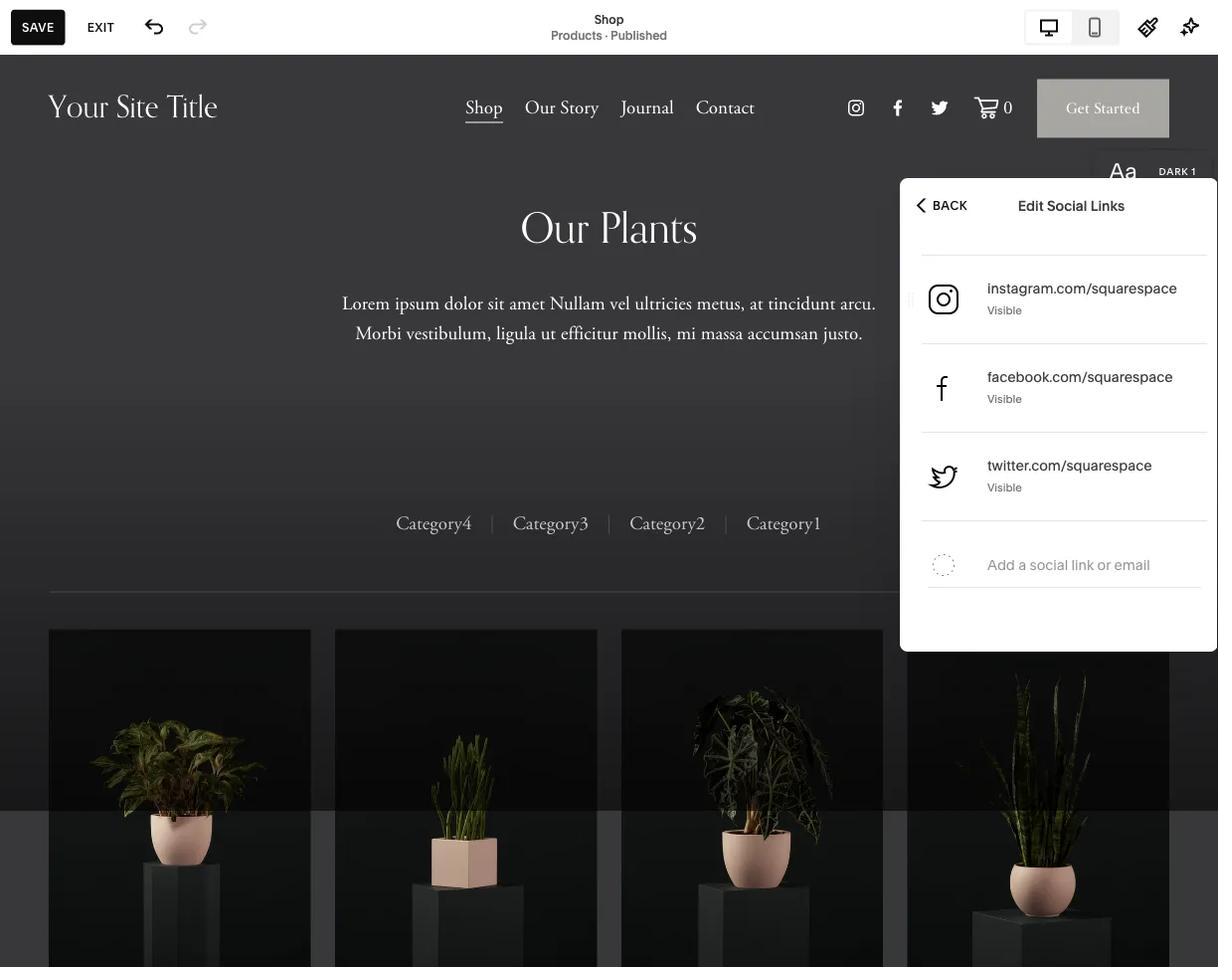 Task type: locate. For each thing, give the bounding box(es) containing it.
2 from from the top
[[131, 556, 158, 570]]

instagram.com/squarespace
[[988, 280, 1178, 297]]

alocasia from $15
[[131, 603, 188, 637]]

plant
[[131, 391, 164, 407], [175, 536, 207, 553]]

plant up lily
[[131, 391, 164, 407]]

1 vertical spatial visible
[[988, 392, 1023, 405]]

pencil
[[131, 536, 171, 553]]

$12 down snake
[[161, 689, 179, 704]]

from inside snake from $12
[[131, 689, 158, 704]]

from down orchid
[[131, 756, 158, 770]]

snake from $12
[[131, 669, 179, 704]]

4 from from the top
[[131, 689, 158, 704]]

visible down instagram.com/squarespace
[[988, 303, 1023, 317]]

3 from from the top
[[131, 622, 158, 637]]

pencil plant from $12
[[131, 536, 207, 570]]

from down "alocasia" at the left
[[131, 622, 158, 637]]

from
[[131, 489, 158, 504], [131, 556, 158, 570], [131, 622, 158, 637], [131, 689, 158, 704], [131, 756, 158, 770]]

edit
[[1019, 197, 1045, 214]]

visible inside instagram.com/squarespace visible
[[988, 303, 1023, 317]]

2 vertical spatial visible
[[988, 481, 1023, 494]]

$12 down "pencil"
[[161, 556, 179, 570]]

from down "pencil"
[[131, 556, 158, 570]]

2 $12 from the top
[[161, 689, 179, 704]]

1 vertical spatial plant
[[175, 536, 207, 553]]

5 from from the top
[[131, 756, 158, 770]]

0 horizontal spatial plant
[[131, 391, 164, 407]]

visible
[[988, 303, 1023, 317], [988, 392, 1023, 405], [988, 481, 1023, 494]]

orchid from $30
[[131, 736, 182, 770]]

0 vertical spatial visible
[[988, 303, 1023, 317]]

twitter.com/squarespace visible
[[988, 457, 1153, 494]]

1 vertical spatial $12
[[161, 689, 179, 704]]

categories button
[[0, 22, 140, 66]]

plant right "pencil"
[[175, 536, 207, 553]]

lily from $20
[[131, 469, 182, 504]]

from for orchid
[[131, 756, 158, 770]]

shop products · published
[[551, 12, 668, 42]]

save
[[22, 20, 54, 34]]

instagram.com/squarespace visible
[[988, 280, 1178, 317]]

1 from from the top
[[131, 489, 158, 504]]

visible down facebook.com/squarespace
[[988, 392, 1023, 405]]

$15
[[161, 622, 179, 637]]

lily
[[131, 469, 153, 486]]

0 vertical spatial plant
[[131, 391, 164, 407]]

0 vertical spatial $12
[[161, 556, 179, 570]]

3 visible from the top
[[988, 481, 1023, 494]]

from inside orchid from $30
[[131, 756, 158, 770]]

social
[[1048, 197, 1088, 214]]

1 visible from the top
[[988, 303, 1023, 317]]

$12
[[161, 556, 179, 570], [161, 689, 179, 704]]

visible inside twitter.com/squarespace visible
[[988, 481, 1023, 494]]

·
[[605, 28, 608, 42]]

1 horizontal spatial plant
[[175, 536, 207, 553]]

$20
[[161, 489, 182, 504]]

from down lily
[[131, 489, 158, 504]]

facebook.com/squarespace visible
[[988, 369, 1174, 405]]

2 visible from the top
[[988, 392, 1023, 405]]

row group
[[0, 386, 394, 967]]

facebook.com/squarespace
[[988, 369, 1174, 386]]

from for lily
[[131, 489, 158, 504]]

visible inside facebook.com/squarespace visible
[[988, 392, 1023, 405]]

visible down twitter.com/squarespace
[[988, 481, 1023, 494]]

from inside lily from $20
[[131, 489, 158, 504]]

from inside the pencil plant from $12
[[131, 556, 158, 570]]

save button
[[11, 9, 65, 45]]

1 $12 from the top
[[161, 556, 179, 570]]

from down snake
[[131, 689, 158, 704]]

tab list
[[1027, 11, 1118, 43]]

$30
[[161, 756, 182, 770]]

from inside alocasia from $15
[[131, 622, 158, 637]]



Task type: vqa. For each thing, say whether or not it's contained in the screenshot.
Lily from
yes



Task type: describe. For each thing, give the bounding box(es) containing it.
row group containing plant
[[0, 386, 394, 967]]

visible for facebook.com/squarespace
[[988, 392, 1023, 405]]

categories
[[38, 36, 118, 51]]

orchid
[[131, 736, 176, 753]]

twitter.com/squarespace
[[988, 457, 1153, 474]]

visible for instagram.com/squarespace
[[988, 303, 1023, 317]]

from for snake
[[131, 689, 158, 704]]

alocasia
[[131, 603, 188, 619]]

published
[[611, 28, 668, 42]]

plant inside the pencil plant from $12
[[175, 536, 207, 553]]

links
[[1091, 197, 1126, 214]]

visible for twitter.com/squarespace
[[988, 481, 1023, 494]]

Add a social link or email text field
[[988, 543, 1197, 587]]

exit
[[87, 20, 115, 34]]

$12 inside snake from $12
[[161, 689, 179, 704]]

$12 inside the pencil plant from $12
[[161, 556, 179, 570]]

from for alocasia
[[131, 622, 158, 637]]

shop
[[595, 12, 624, 26]]

icon image
[[933, 554, 955, 576]]

back button
[[911, 184, 974, 227]]

back
[[933, 198, 968, 212]]

all
[[33, 95, 61, 122]]

snake
[[131, 669, 171, 686]]

exit button
[[76, 9, 126, 45]]

products
[[551, 28, 603, 42]]

edit social links
[[1019, 197, 1126, 214]]



